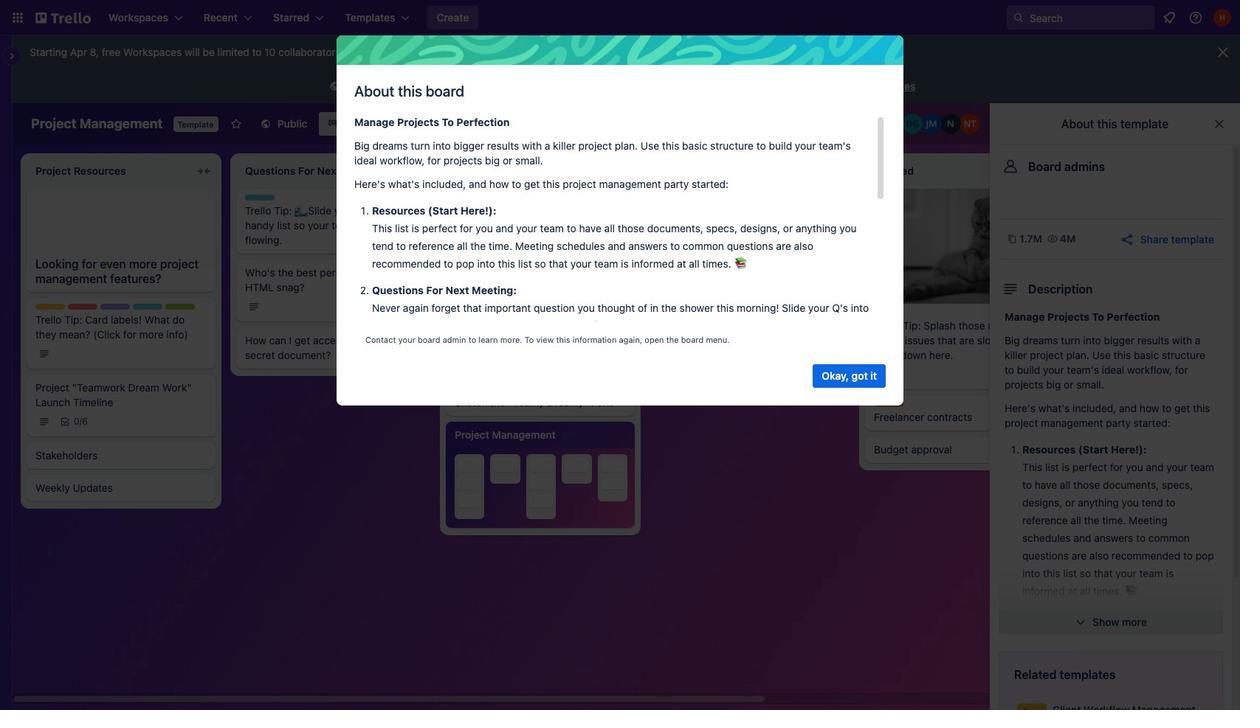 Task type: locate. For each thing, give the bounding box(es) containing it.
star or unstar board image
[[230, 118, 242, 130]]

back to home image
[[35, 6, 91, 30]]

collapse list image
[[195, 162, 213, 180], [404, 162, 422, 180]]

nicole tang (nicoletang31) image
[[960, 114, 980, 134]]

search image
[[1013, 12, 1025, 24]]

color: sky, title: "trello tip" element
[[245, 195, 275, 201], [455, 195, 484, 201], [664, 195, 694, 201], [133, 304, 162, 310]]

0 notifications image
[[1160, 9, 1178, 27]]

primary element
[[0, 0, 1240, 35]]

Board name text field
[[24, 112, 170, 136]]

customize views image
[[452, 117, 467, 131]]

0 horizontal spatial color: purple, title: "design team" element
[[100, 304, 130, 310]]

caity (caity) image
[[883, 114, 903, 134]]

1 horizontal spatial collapse list image
[[404, 162, 422, 180]]

color: purple, title: "design team" element
[[455, 280, 484, 286], [664, 298, 694, 304], [100, 304, 130, 310]]

nic (nicoletollefson1) image
[[940, 114, 961, 134]]

0 horizontal spatial collapse list image
[[195, 162, 213, 180]]

color: lime, title: "halp" element
[[165, 304, 195, 310]]

color: orange, title: "one more step" element
[[874, 402, 903, 407]]

jordan mirchev (jordan_mirchev) image
[[921, 114, 942, 134]]



Task type: describe. For each thing, give the bounding box(es) containing it.
open information menu image
[[1188, 10, 1203, 25]]

color: red, title: "priority" element
[[68, 304, 97, 310]]

1 collapse list image from the left
[[195, 162, 213, 180]]

howard (howard38800628) image
[[1213, 9, 1231, 27]]

2 collapse list image from the left
[[404, 162, 422, 180]]

2 horizontal spatial color: purple, title: "design team" element
[[664, 298, 694, 304]]

color: yellow, title: "copy request" element
[[35, 304, 65, 310]]

collapse list image
[[614, 162, 632, 180]]

sm image
[[327, 80, 342, 94]]

1 horizontal spatial color: purple, title: "design team" element
[[455, 280, 484, 286]]

Search field
[[1025, 7, 1154, 28]]

devan goldstein (devangoldstein2) image
[[902, 114, 923, 134]]



Task type: vqa. For each thing, say whether or not it's contained in the screenshot.
search FIELD
yes



